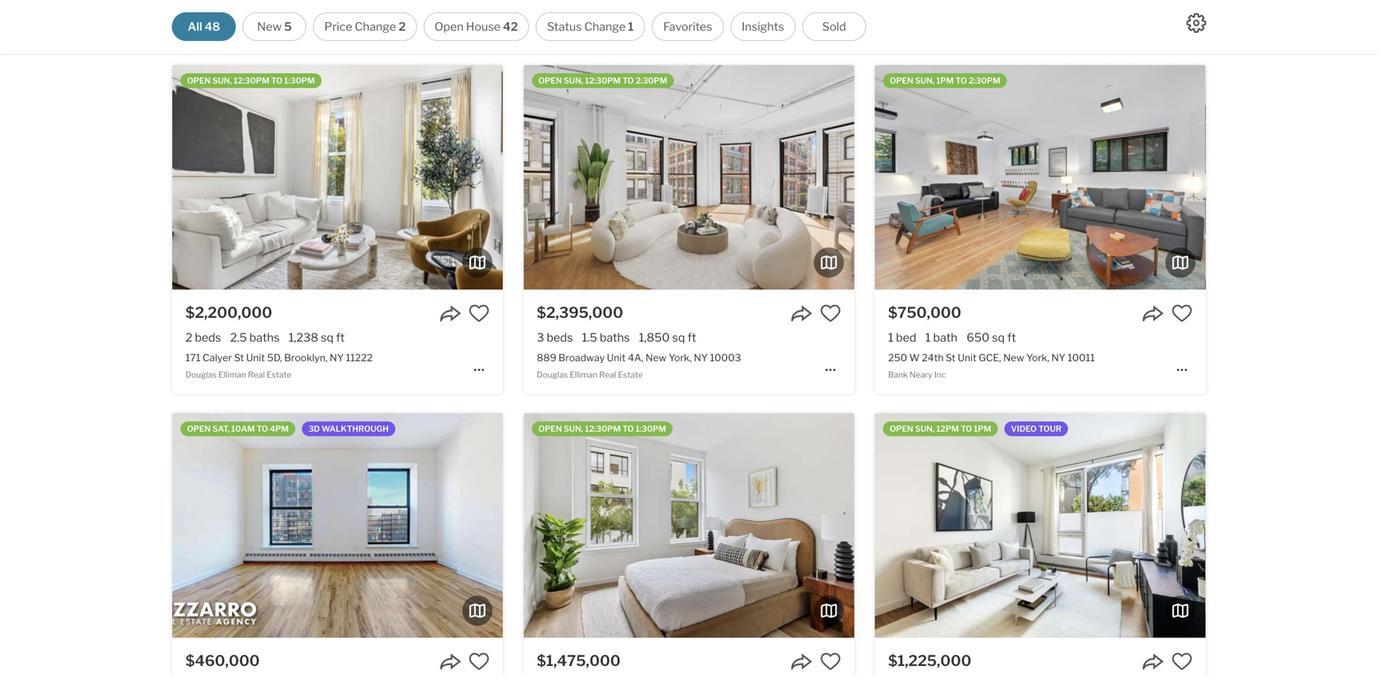 Task type: vqa. For each thing, say whether or not it's contained in the screenshot.


Task type: describe. For each thing, give the bounding box(es) containing it.
change for 2
[[355, 20, 396, 34]]

12:30pm for $1,475,000
[[585, 425, 621, 434]]

inc for 24th
[[934, 370, 946, 380]]

baths for $2,395,000
[[600, 331, 630, 345]]

1.5
[[582, 331, 597, 345]]

neary for 23rd
[[558, 22, 581, 31]]

2 photo of 163 lenox ave unit 2a, new york, ny 10026 image from the left
[[503, 414, 834, 639]]

650
[[967, 331, 990, 345]]

elliman for $2,200,000
[[218, 370, 246, 380]]

$2,200,000
[[185, 304, 272, 322]]

1:30pm for $2,200,000
[[284, 76, 315, 86]]

beds for $2,200,000
[[195, 331, 221, 345]]

10011 for 255 w 23rd st unit 2ge, new york, ny 10011
[[715, 3, 742, 15]]

300
[[185, 3, 205, 15]]

All radio
[[172, 12, 236, 41]]

1 bath
[[925, 331, 958, 345]]

new inside radio
[[257, 20, 282, 34]]

1:30pm for $1,475,000
[[636, 425, 666, 434]]

sun, for $750,000
[[915, 76, 935, 86]]

1 for 1 bed
[[888, 331, 893, 345]]

bank for 250
[[888, 370, 908, 380]]

171
[[185, 352, 200, 364]]

unit for 300
[[256, 3, 275, 15]]

300 w 23rd st unit 9g, new york, ny 10011 brown harris stevens residential sales llc
[[185, 3, 386, 31]]

New radio
[[242, 12, 306, 41]]

walkthrough
[[322, 425, 389, 434]]

250
[[888, 352, 907, 364]]

option group containing all
[[172, 12, 866, 41]]

11222
[[346, 352, 373, 364]]

insights
[[742, 20, 784, 34]]

favorites
[[663, 20, 712, 34]]

ny inside 171 calyer st unit 5d, brooklyn, ny 11222 douglas elliman real estate
[[330, 352, 344, 364]]

Favorites radio
[[652, 12, 724, 41]]

ft for $750,000
[[1007, 331, 1016, 345]]

new inside 889 broadway unit 4a, new york, ny 10003 douglas elliman real estate
[[646, 352, 667, 364]]

to for $1,475,000
[[622, 425, 634, 434]]

open for $2,395,000
[[538, 76, 562, 86]]

favorite button image for $460,000
[[469, 652, 490, 673]]

3
[[537, 331, 544, 345]]

$460,000
[[185, 653, 260, 671]]

bath
[[933, 331, 958, 345]]

w for 250
[[909, 352, 920, 364]]

255
[[537, 3, 556, 15]]

unit for 250
[[958, 352, 977, 364]]

Insights radio
[[730, 12, 796, 41]]

unit for 255
[[606, 3, 625, 15]]

1 vertical spatial 1pm
[[974, 425, 991, 434]]

1 photo of 889 broadway unit 4a, new york, ny 10003 image from the left
[[524, 65, 854, 290]]

1 photo of 171 calyer st unit 2b, brooklyn, ny 11222 image from the left
[[524, 414, 854, 639]]

42
[[503, 20, 518, 34]]

beds for $2,395,000
[[547, 331, 573, 345]]

broadway
[[559, 352, 605, 364]]

ny for 255
[[699, 3, 713, 15]]

new 5
[[257, 20, 292, 34]]

favorite button image for $2,395,000
[[820, 303, 841, 324]]

bank for 255
[[537, 22, 556, 31]]

gce,
[[979, 352, 1001, 364]]

4pm
[[270, 425, 289, 434]]

sales
[[314, 22, 335, 31]]

1,238
[[289, 331, 318, 345]]

york, inside 889 broadway unit 4a, new york, ny 10003 douglas elliman real estate
[[669, 352, 692, 364]]

york, for 250
[[1026, 352, 1049, 364]]

sq for $2,395,000
[[672, 331, 685, 345]]

sold
[[822, 20, 846, 34]]

2 photo of 120 n 7th st unit 1duplex, brooklyn, ny 11249 image from the left
[[1206, 414, 1378, 639]]

650 sq ft
[[967, 331, 1016, 345]]

open sun, 12:30pm to 2:30pm
[[538, 76, 667, 86]]

open for $1,475,000
[[538, 425, 562, 434]]

elliman for $2,395,000
[[570, 370, 597, 380]]

favorite button image for $750,000
[[1171, 303, 1193, 324]]

Price Change radio
[[313, 12, 417, 41]]

1.5 baths
[[582, 331, 630, 345]]

to for $2,200,000
[[271, 76, 283, 86]]

12:30pm for $2,395,000
[[585, 76, 621, 86]]

bed
[[896, 331, 916, 345]]

open sun, 12:30pm to 1:30pm for $1,475,000
[[538, 425, 666, 434]]

0 vertical spatial 1pm
[[936, 76, 954, 86]]

price change 2
[[324, 20, 406, 34]]

unit inside 171 calyer st unit 5d, brooklyn, ny 11222 douglas elliman real estate
[[246, 352, 265, 364]]

open for $2,200,000
[[187, 76, 211, 86]]

ny inside 889 broadway unit 4a, new york, ny 10003 douglas elliman real estate
[[694, 352, 708, 364]]

sun, for $2,200,000
[[212, 76, 232, 86]]

23rd for 255
[[570, 3, 592, 15]]

status
[[547, 20, 582, 34]]

sq for $2,200,000
[[321, 331, 334, 345]]

open for $460,000
[[187, 425, 211, 434]]

2.5
[[230, 331, 247, 345]]

10003
[[710, 352, 741, 364]]

1,850 sq ft
[[639, 331, 696, 345]]

1,238 sq ft
[[289, 331, 345, 345]]

3d walkthrough
[[308, 425, 389, 434]]

all
[[188, 20, 202, 34]]

new for 255
[[650, 3, 671, 15]]

Status Change radio
[[535, 12, 645, 41]]

4a,
[[628, 352, 643, 364]]

favorite button checkbox
[[820, 652, 841, 673]]

2 photo of 250 w 24th st unit gce, new york, ny 10011 image from the left
[[1206, 65, 1378, 290]]



Task type: locate. For each thing, give the bounding box(es) containing it.
2 2:30pm from the left
[[969, 76, 1000, 86]]

change inside the price change radio
[[355, 20, 396, 34]]

0 horizontal spatial favorite button image
[[469, 303, 490, 324]]

1 horizontal spatial 2:30pm
[[969, 76, 1000, 86]]

neary right 42
[[558, 22, 581, 31]]

2 photo of 171 calyer st unit 2b, brooklyn, ny 11222 image from the left
[[854, 414, 1185, 639]]

open sun, 12:30pm to 1:30pm
[[187, 76, 315, 86], [538, 425, 666, 434]]

video
[[1011, 425, 1037, 434]]

0 horizontal spatial open sun, 12:30pm to 1:30pm
[[187, 76, 315, 86]]

ny up llc
[[343, 3, 357, 15]]

0 vertical spatial favorite button image
[[469, 303, 490, 324]]

24th
[[922, 352, 944, 364]]

1 horizontal spatial 1pm
[[974, 425, 991, 434]]

new inside 255 w 23rd st unit 2ge, new york, ny 10011 bank neary inc
[[650, 3, 671, 15]]

favorite button image for $1,475,000
[[820, 652, 841, 673]]

inc inside 255 w 23rd st unit 2ge, new york, ny 10011 bank neary inc
[[583, 22, 595, 31]]

neary
[[558, 22, 581, 31], [910, 370, 932, 380]]

york, right gce,
[[1026, 352, 1049, 364]]

price
[[324, 20, 352, 34]]

w
[[207, 3, 218, 15], [558, 3, 568, 15], [909, 352, 920, 364]]

open sun, 12:30pm to 1:30pm down 889 broadway unit 4a, new york, ny 10003 douglas elliman real estate on the bottom of the page
[[538, 425, 666, 434]]

st for 255
[[594, 3, 604, 15]]

real for $2,395,000
[[599, 370, 616, 380]]

douglas for $2,200,000
[[185, 370, 217, 380]]

0 vertical spatial neary
[[558, 22, 581, 31]]

favorite button image
[[820, 303, 841, 324], [1171, 303, 1193, 324], [469, 652, 490, 673], [820, 652, 841, 673]]

new right gce,
[[1003, 352, 1024, 364]]

neary down 24th at the bottom
[[910, 370, 932, 380]]

0 horizontal spatial w
[[207, 3, 218, 15]]

1 horizontal spatial beds
[[547, 331, 573, 345]]

1 horizontal spatial change
[[584, 20, 626, 34]]

2:30pm for $2,395,000
[[636, 76, 667, 86]]

st up status change 1
[[594, 3, 604, 15]]

0 horizontal spatial 1:30pm
[[284, 76, 315, 86]]

ft
[[336, 331, 345, 345], [687, 331, 696, 345], [1007, 331, 1016, 345]]

1 horizontal spatial real
[[599, 370, 616, 380]]

st
[[244, 3, 254, 15], [594, 3, 604, 15], [234, 352, 244, 364], [946, 352, 956, 364]]

0 horizontal spatial elliman
[[218, 370, 246, 380]]

10011 inside 300 w 23rd st unit 9g, new york, ny 10011 brown harris stevens residential sales llc
[[359, 3, 386, 15]]

1 23rd from the left
[[220, 3, 242, 15]]

harris
[[212, 22, 235, 31]]

real
[[248, 370, 265, 380], [599, 370, 616, 380]]

w right 255
[[558, 3, 568, 15]]

house
[[466, 20, 501, 34]]

1 horizontal spatial 2
[[398, 20, 406, 34]]

0 horizontal spatial douglas
[[185, 370, 217, 380]]

0 horizontal spatial change
[[355, 20, 396, 34]]

2 horizontal spatial 1
[[925, 331, 931, 345]]

2 23rd from the left
[[570, 3, 592, 15]]

brown
[[185, 22, 210, 31]]

unit left '9g,'
[[256, 3, 275, 15]]

st down 2.5
[[234, 352, 244, 364]]

2 beds from the left
[[547, 331, 573, 345]]

1 sq from the left
[[321, 331, 334, 345]]

10am
[[231, 425, 255, 434]]

1 horizontal spatial favorite button image
[[1171, 652, 1193, 673]]

2 photo of 889 broadway unit 4a, new york, ny 10003 image from the left
[[854, 65, 1185, 290]]

3 ft from the left
[[1007, 331, 1016, 345]]

unit left 4a,
[[607, 352, 626, 364]]

1 real from the left
[[248, 370, 265, 380]]

0 horizontal spatial 10011
[[359, 3, 386, 15]]

2 horizontal spatial 10011
[[1068, 352, 1095, 364]]

0 horizontal spatial inc
[[583, 22, 595, 31]]

sun, for $2,395,000
[[564, 76, 583, 86]]

change right llc
[[355, 20, 396, 34]]

douglas down 171
[[185, 370, 217, 380]]

unit inside 300 w 23rd st unit 9g, new york, ny 10011 brown harris stevens residential sales llc
[[256, 3, 275, 15]]

york, up 'favorites' at the top of the page
[[674, 3, 696, 15]]

w inside 250 w 24th st unit gce, new york, ny 10011 bank neary inc
[[909, 352, 920, 364]]

favorite button image
[[469, 303, 490, 324], [1171, 652, 1193, 673]]

favorite button checkbox for $460,000
[[469, 652, 490, 673]]

250 w 24th st unit gce, new york, ny 10011 bank neary inc
[[888, 352, 1095, 380]]

0 horizontal spatial ft
[[336, 331, 345, 345]]

1 horizontal spatial bank
[[888, 370, 908, 380]]

1 baths from the left
[[249, 331, 280, 345]]

st for 300
[[244, 3, 254, 15]]

bank inside 250 w 24th st unit gce, new york, ny 10011 bank neary inc
[[888, 370, 908, 380]]

2.5 baths
[[230, 331, 280, 345]]

york, up sales
[[318, 3, 341, 15]]

york, down 1,850 sq ft
[[669, 352, 692, 364]]

sun, for $1,225,000
[[915, 425, 935, 434]]

favorite button checkbox for $750,000
[[1171, 303, 1193, 324]]

2 real from the left
[[599, 370, 616, 380]]

3 beds
[[537, 331, 573, 345]]

ft right "650"
[[1007, 331, 1016, 345]]

2 beds
[[185, 331, 221, 345]]

photo of 250 w 24th st unit gce, new york, ny 10011 image
[[875, 65, 1206, 290], [1206, 65, 1378, 290]]

open house 42
[[435, 20, 518, 34]]

video tour
[[1011, 425, 1062, 434]]

0 vertical spatial inc
[[583, 22, 595, 31]]

inc
[[583, 22, 595, 31], [934, 370, 946, 380]]

st for 250
[[946, 352, 956, 364]]

estate for $2,200,000
[[267, 370, 291, 380]]

ny inside 250 w 24th st unit gce, new york, ny 10011 bank neary inc
[[1051, 352, 1066, 364]]

open sun, 12:30pm to 1:30pm for $2,200,000
[[187, 76, 315, 86]]

ny right gce,
[[1051, 352, 1066, 364]]

1 vertical spatial 2
[[185, 331, 192, 345]]

douglas for $2,395,000
[[537, 370, 568, 380]]

12:30pm down 889 broadway unit 4a, new york, ny 10003 douglas elliman real estate on the bottom of the page
[[585, 425, 621, 434]]

photo of 120 n 7th st unit 1duplex, brooklyn, ny 11249 image
[[875, 414, 1206, 639], [1206, 414, 1378, 639]]

1 horizontal spatial 1
[[888, 331, 893, 345]]

change inside the status change option
[[584, 20, 626, 34]]

real inside 889 broadway unit 4a, new york, ny 10003 douglas elliman real estate
[[599, 370, 616, 380]]

2 inside the price change radio
[[398, 20, 406, 34]]

1 inside the status change option
[[628, 20, 634, 34]]

2ge,
[[627, 3, 648, 15]]

2 horizontal spatial w
[[909, 352, 920, 364]]

favorite button image for $1,225,000
[[1171, 652, 1193, 673]]

10011 inside 250 w 24th st unit gce, new york, ny 10011 bank neary inc
[[1068, 352, 1095, 364]]

10011
[[359, 3, 386, 15], [715, 3, 742, 15], [1068, 352, 1095, 364]]

inc right status
[[583, 22, 595, 31]]

ny inside 300 w 23rd st unit 9g, new york, ny 10011 brown harris stevens residential sales llc
[[343, 3, 357, 15]]

w inside 300 w 23rd st unit 9g, new york, ny 10011 brown harris stevens residential sales llc
[[207, 3, 218, 15]]

favorite button checkbox
[[469, 303, 490, 324], [820, 303, 841, 324], [1171, 303, 1193, 324], [469, 652, 490, 673], [1171, 652, 1193, 673]]

york, inside 255 w 23rd st unit 2ge, new york, ny 10011 bank neary inc
[[674, 3, 696, 15]]

1 vertical spatial neary
[[910, 370, 932, 380]]

3d
[[308, 425, 320, 434]]

photo of 171 calyer st unit 5d, brooklyn, ny 11222 image
[[172, 65, 503, 290], [503, 65, 834, 290]]

estate down 5d,
[[267, 370, 291, 380]]

open sat, 10am to 4pm
[[187, 425, 289, 434]]

1 vertical spatial open sun, 12:30pm to 1:30pm
[[538, 425, 666, 434]]

change right status
[[584, 20, 626, 34]]

1 horizontal spatial baths
[[600, 331, 630, 345]]

sq
[[321, 331, 334, 345], [672, 331, 685, 345], [992, 331, 1005, 345]]

1 horizontal spatial 10011
[[715, 3, 742, 15]]

sun, for $1,475,000
[[564, 425, 583, 434]]

to for $460,000
[[257, 425, 268, 434]]

llc
[[336, 22, 352, 31]]

york, for 255
[[674, 3, 696, 15]]

new right 2ge,
[[650, 3, 671, 15]]

calyer
[[203, 352, 232, 364]]

1 2:30pm from the left
[[636, 76, 667, 86]]

ny left 10003
[[694, 352, 708, 364]]

1 horizontal spatial sq
[[672, 331, 685, 345]]

1 horizontal spatial inc
[[934, 370, 946, 380]]

12:30pm for $2,200,000
[[234, 76, 269, 86]]

unit left gce,
[[958, 352, 977, 364]]

2 horizontal spatial sq
[[992, 331, 1005, 345]]

favorite button image for $2,200,000
[[469, 303, 490, 324]]

0 horizontal spatial real
[[248, 370, 265, 380]]

1 horizontal spatial 23rd
[[570, 3, 592, 15]]

favorite button checkbox for $1,225,000
[[1171, 652, 1193, 673]]

2 photo of 171 calyer st unit 5d, brooklyn, ny 11222 image from the left
[[503, 65, 834, 290]]

new down 1,850
[[646, 352, 667, 364]]

1:30pm
[[284, 76, 315, 86], [636, 425, 666, 434]]

open for $1,225,000
[[890, 425, 913, 434]]

2 sq from the left
[[672, 331, 685, 345]]

to
[[271, 76, 283, 86], [622, 76, 634, 86], [956, 76, 967, 86], [257, 425, 268, 434], [622, 425, 634, 434], [961, 425, 972, 434]]

0 horizontal spatial beds
[[195, 331, 221, 345]]

photo of 163 lenox ave unit 2a, new york, ny 10026 image
[[172, 414, 503, 639], [503, 414, 834, 639]]

2 up 171
[[185, 331, 192, 345]]

new inside 250 w 24th st unit gce, new york, ny 10011 bank neary inc
[[1003, 352, 1024, 364]]

23rd inside 300 w 23rd st unit 9g, new york, ny 10011 brown harris stevens residential sales llc
[[220, 3, 242, 15]]

1:30pm down 889 broadway unit 4a, new york, ny 10003 douglas elliman real estate on the bottom of the page
[[636, 425, 666, 434]]

1 bed
[[888, 331, 916, 345]]

1 photo of 171 calyer st unit 5d, brooklyn, ny 11222 image from the left
[[172, 65, 503, 290]]

open for $750,000
[[890, 76, 913, 86]]

w for 255
[[558, 3, 568, 15]]

48
[[205, 20, 220, 34]]

0 horizontal spatial 2:30pm
[[636, 76, 667, 86]]

neary inside 250 w 24th st unit gce, new york, ny 10011 bank neary inc
[[910, 370, 932, 380]]

baths for $2,200,000
[[249, 331, 280, 345]]

sat,
[[212, 425, 230, 434]]

$2,395,000
[[537, 304, 623, 322]]

12:30pm
[[234, 76, 269, 86], [585, 76, 621, 86], [585, 425, 621, 434]]

ft for $2,395,000
[[687, 331, 696, 345]]

to for $2,395,000
[[622, 76, 634, 86]]

1 horizontal spatial neary
[[910, 370, 932, 380]]

1 photo of 250 w 24th st unit gce, new york, ny 10011 image from the left
[[875, 65, 1206, 290]]

to for $1,225,000
[[961, 425, 972, 434]]

$1,475,000
[[537, 653, 620, 671]]

unit
[[256, 3, 275, 15], [606, 3, 625, 15], [246, 352, 265, 364], [607, 352, 626, 364], [958, 352, 977, 364]]

photo of 171 calyer st unit 2b, brooklyn, ny 11222 image
[[524, 414, 854, 639], [854, 414, 1185, 639]]

1 horizontal spatial w
[[558, 3, 568, 15]]

beds up "calyer"
[[195, 331, 221, 345]]

inc for 23rd
[[583, 22, 595, 31]]

real down 2.5 baths
[[248, 370, 265, 380]]

to for $750,000
[[956, 76, 967, 86]]

10011 inside 255 w 23rd st unit 2ge, new york, ny 10011 bank neary inc
[[715, 3, 742, 15]]

bank inside 255 w 23rd st unit 2ge, new york, ny 10011 bank neary inc
[[537, 22, 556, 31]]

1
[[628, 20, 634, 34], [888, 331, 893, 345], [925, 331, 931, 345]]

w for 300
[[207, 3, 218, 15]]

york, for 300
[[318, 3, 341, 15]]

23rd up status change 1
[[570, 3, 592, 15]]

favorite button checkbox for $2,395,000
[[820, 303, 841, 324]]

1 beds from the left
[[195, 331, 221, 345]]

2 change from the left
[[584, 20, 626, 34]]

estate for $2,395,000
[[618, 370, 643, 380]]

171 calyer st unit 5d, brooklyn, ny 11222 douglas elliman real estate
[[185, 352, 373, 380]]

0 vertical spatial bank
[[537, 22, 556, 31]]

2 elliman from the left
[[570, 370, 597, 380]]

2 horizontal spatial ft
[[1007, 331, 1016, 345]]

0 horizontal spatial 1
[[628, 20, 634, 34]]

1 estate from the left
[[267, 370, 291, 380]]

unit left 5d,
[[246, 352, 265, 364]]

w right 250
[[909, 352, 920, 364]]

$1,225,000
[[888, 653, 971, 671]]

new for 250
[[1003, 352, 1024, 364]]

0 vertical spatial open sun, 12:30pm to 1:30pm
[[187, 76, 315, 86]]

$750,000
[[888, 304, 961, 322]]

ny left 11222
[[330, 352, 344, 364]]

status change 1
[[547, 20, 634, 34]]

york,
[[318, 3, 341, 15], [674, 3, 696, 15], [669, 352, 692, 364], [1026, 352, 1049, 364]]

open
[[187, 76, 211, 86], [538, 76, 562, 86], [890, 76, 913, 86], [187, 425, 211, 434], [538, 425, 562, 434], [890, 425, 913, 434]]

stevens
[[237, 22, 268, 31]]

elliman inside 889 broadway unit 4a, new york, ny 10003 douglas elliman real estate
[[570, 370, 597, 380]]

1 douglas from the left
[[185, 370, 217, 380]]

baths right 1.5
[[600, 331, 630, 345]]

2 estate from the left
[[618, 370, 643, 380]]

real down broadway
[[599, 370, 616, 380]]

1 ft from the left
[[336, 331, 345, 345]]

inc down 24th at the bottom
[[934, 370, 946, 380]]

bank down 250
[[888, 370, 908, 380]]

beds
[[195, 331, 221, 345], [547, 331, 573, 345]]

beds right 3
[[547, 331, 573, 345]]

2
[[398, 20, 406, 34], [185, 331, 192, 345]]

york, inside 250 w 24th st unit gce, new york, ny 10011 bank neary inc
[[1026, 352, 1049, 364]]

st inside 255 w 23rd st unit 2ge, new york, ny 10011 bank neary inc
[[594, 3, 604, 15]]

5d,
[[267, 352, 282, 364]]

889
[[537, 352, 556, 364]]

1pm
[[936, 76, 954, 86], [974, 425, 991, 434]]

sq right "650"
[[992, 331, 1005, 345]]

1 for 1 bath
[[925, 331, 931, 345]]

0 horizontal spatial estate
[[267, 370, 291, 380]]

1 horizontal spatial douglas
[[537, 370, 568, 380]]

baths up 5d,
[[249, 331, 280, 345]]

2 douglas from the left
[[537, 370, 568, 380]]

unit inside 889 broadway unit 4a, new york, ny 10003 douglas elliman real estate
[[607, 352, 626, 364]]

elliman down broadway
[[570, 370, 597, 380]]

0 horizontal spatial 2
[[185, 331, 192, 345]]

unit inside 250 w 24th st unit gce, new york, ny 10011 bank neary inc
[[958, 352, 977, 364]]

0 horizontal spatial neary
[[558, 22, 581, 31]]

1 left "bed" on the right of page
[[888, 331, 893, 345]]

elliman inside 171 calyer st unit 5d, brooklyn, ny 11222 douglas elliman real estate
[[218, 370, 246, 380]]

tour
[[1038, 425, 1062, 434]]

baths
[[249, 331, 280, 345], [600, 331, 630, 345]]

0 horizontal spatial baths
[[249, 331, 280, 345]]

ft right 1,238
[[336, 331, 345, 345]]

0 horizontal spatial 23rd
[[220, 3, 242, 15]]

new right '9g,'
[[295, 3, 316, 15]]

1:30pm down residential
[[284, 76, 315, 86]]

unit inside 255 w 23rd st unit 2ge, new york, ny 10011 bank neary inc
[[606, 3, 625, 15]]

elliman down "calyer"
[[218, 370, 246, 380]]

ny up 'favorites' at the top of the page
[[699, 3, 713, 15]]

estate inside 171 calyer st unit 5d, brooklyn, ny 11222 douglas elliman real estate
[[267, 370, 291, 380]]

st right 24th at the bottom
[[946, 352, 956, 364]]

w right 300
[[207, 3, 218, 15]]

0 horizontal spatial sq
[[321, 331, 334, 345]]

2 baths from the left
[[600, 331, 630, 345]]

new for 300
[[295, 3, 316, 15]]

Open House radio
[[424, 12, 529, 41]]

sq right 1,238
[[321, 331, 334, 345]]

1 vertical spatial 1:30pm
[[636, 425, 666, 434]]

1 horizontal spatial estate
[[618, 370, 643, 380]]

douglas inside 889 broadway unit 4a, new york, ny 10003 douglas elliman real estate
[[537, 370, 568, 380]]

real inside 171 calyer st unit 5d, brooklyn, ny 11222 douglas elliman real estate
[[248, 370, 265, 380]]

real for $2,200,000
[[248, 370, 265, 380]]

w inside 255 w 23rd st unit 2ge, new york, ny 10011 bank neary inc
[[558, 3, 568, 15]]

1 vertical spatial inc
[[934, 370, 946, 380]]

inc inside 250 w 24th st unit gce, new york, ny 10011 bank neary inc
[[934, 370, 946, 380]]

1 photo of 120 n 7th st unit 1duplex, brooklyn, ny 11249 image from the left
[[875, 414, 1206, 639]]

0 vertical spatial 2
[[398, 20, 406, 34]]

5
[[284, 20, 292, 34]]

1 change from the left
[[355, 20, 396, 34]]

estate inside 889 broadway unit 4a, new york, ny 10003 douglas elliman real estate
[[618, 370, 643, 380]]

0 horizontal spatial bank
[[537, 22, 556, 31]]

ft right 1,850
[[687, 331, 696, 345]]

1 vertical spatial favorite button image
[[1171, 652, 1193, 673]]

1 vertical spatial bank
[[888, 370, 908, 380]]

douglas
[[185, 370, 217, 380], [537, 370, 568, 380]]

255 w 23rd st unit 2ge, new york, ny 10011 bank neary inc
[[537, 3, 742, 31]]

10011 for 300 w 23rd st unit 9g, new york, ny 10011
[[359, 3, 386, 15]]

bank down 255
[[537, 22, 556, 31]]

brooklyn,
[[284, 352, 328, 364]]

23rd up harris
[[220, 3, 242, 15]]

2 left open
[[398, 20, 406, 34]]

option group
[[172, 12, 866, 41]]

elliman
[[218, 370, 246, 380], [570, 370, 597, 380]]

new left 5
[[257, 20, 282, 34]]

bank
[[537, 22, 556, 31], [888, 370, 908, 380]]

1 horizontal spatial elliman
[[570, 370, 597, 380]]

new inside 300 w 23rd st unit 9g, new york, ny 10011 brown harris stevens residential sales llc
[[295, 3, 316, 15]]

sq right 1,850
[[672, 331, 685, 345]]

0 vertical spatial 1:30pm
[[284, 76, 315, 86]]

ft for $2,200,000
[[336, 331, 345, 345]]

9g,
[[277, 3, 292, 15]]

st inside 171 calyer st unit 5d, brooklyn, ny 11222 douglas elliman real estate
[[234, 352, 244, 364]]

1 elliman from the left
[[218, 370, 246, 380]]

favorite button checkbox for $2,200,000
[[469, 303, 490, 324]]

open
[[435, 20, 464, 34]]

ny for 250
[[1051, 352, 1066, 364]]

Sold radio
[[802, 12, 866, 41]]

open sun, 1pm to 2:30pm
[[890, 76, 1000, 86]]

23rd inside 255 w 23rd st unit 2ge, new york, ny 10011 bank neary inc
[[570, 3, 592, 15]]

1 left bath
[[925, 331, 931, 345]]

estate down 4a,
[[618, 370, 643, 380]]

neary for 24th
[[910, 370, 932, 380]]

1 photo of 163 lenox ave unit 2a, new york, ny 10026 image from the left
[[172, 414, 503, 639]]

ny inside 255 w 23rd st unit 2ge, new york, ny 10011 bank neary inc
[[699, 3, 713, 15]]

st inside 250 w 24th st unit gce, new york, ny 10011 bank neary inc
[[946, 352, 956, 364]]

3 sq from the left
[[992, 331, 1005, 345]]

new
[[295, 3, 316, 15], [650, 3, 671, 15], [257, 20, 282, 34], [646, 352, 667, 364], [1003, 352, 1024, 364]]

douglas inside 171 calyer st unit 5d, brooklyn, ny 11222 douglas elliman real estate
[[185, 370, 217, 380]]

12:30pm down stevens
[[234, 76, 269, 86]]

1 horizontal spatial ft
[[687, 331, 696, 345]]

ny
[[343, 3, 357, 15], [699, 3, 713, 15], [330, 352, 344, 364], [694, 352, 708, 364], [1051, 352, 1066, 364]]

889 broadway unit 4a, new york, ny 10003 douglas elliman real estate
[[537, 352, 741, 380]]

change for 1
[[584, 20, 626, 34]]

st inside 300 w 23rd st unit 9g, new york, ny 10011 brown harris stevens residential sales llc
[[244, 3, 254, 15]]

12:30pm down the status change option
[[585, 76, 621, 86]]

neary inside 255 w 23rd st unit 2ge, new york, ny 10011 bank neary inc
[[558, 22, 581, 31]]

2:30pm for $750,000
[[969, 76, 1000, 86]]

douglas down 889
[[537, 370, 568, 380]]

open sun, 12:30pm to 1:30pm down stevens
[[187, 76, 315, 86]]

york, inside 300 w 23rd st unit 9g, new york, ny 10011 brown harris stevens residential sales llc
[[318, 3, 341, 15]]

2:30pm
[[636, 76, 667, 86], [969, 76, 1000, 86]]

sun,
[[212, 76, 232, 86], [564, 76, 583, 86], [915, 76, 935, 86], [564, 425, 583, 434], [915, 425, 935, 434]]

1 horizontal spatial 1:30pm
[[636, 425, 666, 434]]

sq for $750,000
[[992, 331, 1005, 345]]

0 horizontal spatial 1pm
[[936, 76, 954, 86]]

residential
[[270, 22, 312, 31]]

1,850
[[639, 331, 670, 345]]

1 down 2ge,
[[628, 20, 634, 34]]

23rd for 300
[[220, 3, 242, 15]]

12pm
[[936, 425, 959, 434]]

unit left 2ge,
[[606, 3, 625, 15]]

open sun, 12pm to 1pm
[[890, 425, 991, 434]]

ny for 300
[[343, 3, 357, 15]]

1 horizontal spatial open sun, 12:30pm to 1:30pm
[[538, 425, 666, 434]]

all 48
[[188, 20, 220, 34]]

photo of 889 broadway unit 4a, new york, ny 10003 image
[[524, 65, 854, 290], [854, 65, 1185, 290]]

2 ft from the left
[[687, 331, 696, 345]]

st up stevens
[[244, 3, 254, 15]]



